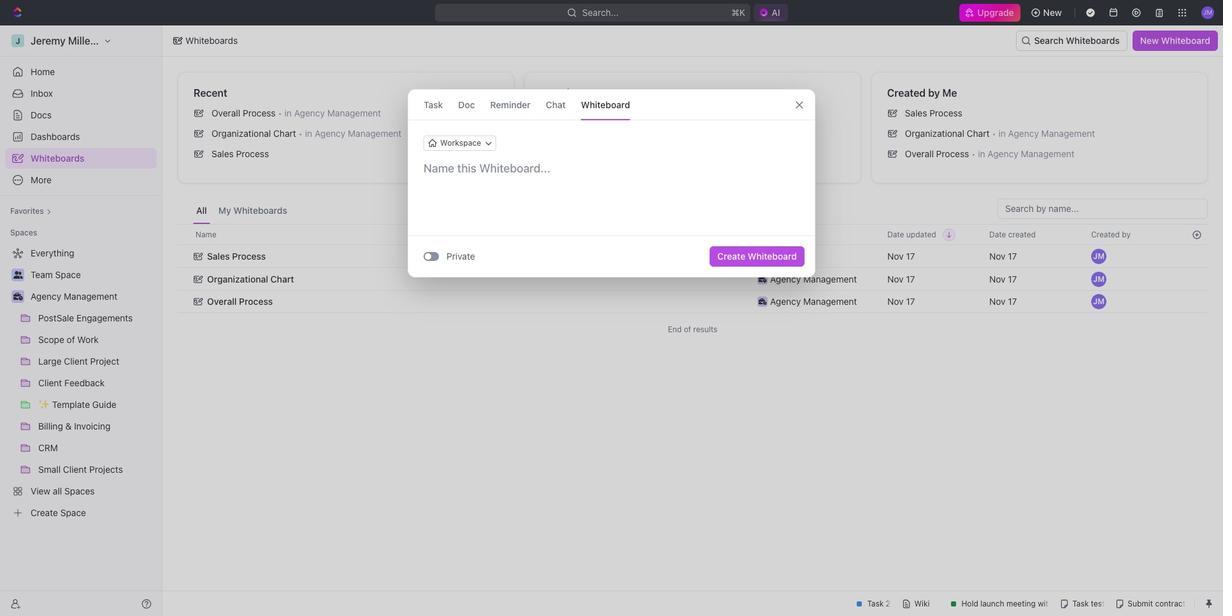 Task type: locate. For each thing, give the bounding box(es) containing it.
created by
[[1091, 230, 1131, 239]]

0 vertical spatial jm
[[1093, 251, 1105, 261]]

3 cell from the top
[[1186, 291, 1208, 313]]

date inside button
[[888, 230, 904, 239]]

organizational for created by me
[[905, 128, 965, 139]]

2 row from the top
[[178, 244, 1208, 269]]

me
[[943, 87, 957, 99]]

3 row from the top
[[178, 267, 1208, 292]]

sales down created by me
[[905, 108, 927, 119]]

0 vertical spatial whiteboard
[[1161, 35, 1211, 46]]

organizational down recent
[[212, 128, 271, 139]]

cell
[[1186, 245, 1208, 268], [1186, 268, 1208, 291], [1186, 291, 1208, 313]]

0 vertical spatial overall
[[212, 108, 240, 119]]

row containing name
[[178, 224, 1208, 245]]

overall
[[212, 108, 240, 119], [905, 148, 934, 159], [207, 296, 237, 307]]

business time image for overall process
[[759, 299, 767, 305]]

1 cell from the top
[[1186, 245, 1208, 268]]

new whiteboard
[[1140, 35, 1211, 46]]

jeremy miller, , element for organizational chart
[[1091, 272, 1107, 287]]

1 vertical spatial favorites
[[10, 206, 44, 216]]

reminder
[[490, 99, 531, 110]]

1 vertical spatial sales process link
[[189, 144, 509, 164]]

task button
[[424, 90, 443, 120]]

0 horizontal spatial sales process link
[[189, 144, 509, 164]]

1 horizontal spatial whiteboard
[[748, 251, 797, 262]]

1 jm from the top
[[1093, 251, 1105, 261]]

create whiteboard button
[[710, 247, 805, 267]]

agency management for overall process
[[770, 296, 857, 307]]

1 horizontal spatial overall process • in agency management
[[905, 148, 1075, 159]]

inbox link
[[5, 83, 157, 104]]

0 vertical spatial jeremy miller, , element
[[1091, 249, 1107, 264]]

overall down created by me
[[905, 148, 934, 159]]

1 horizontal spatial date
[[990, 230, 1006, 239]]

nov
[[888, 251, 904, 262], [990, 251, 1006, 262], [888, 274, 904, 284], [990, 274, 1006, 284], [888, 296, 904, 307], [990, 296, 1006, 307]]

by left me
[[928, 87, 940, 99]]

by inside row
[[1122, 230, 1131, 239]]

overall down recent
[[212, 108, 240, 119]]

agency management
[[770, 274, 857, 284], [31, 291, 117, 302], [770, 296, 857, 307]]

1 vertical spatial by
[[1122, 230, 1131, 239]]

whiteboards down dashboards
[[31, 153, 84, 164]]

date created button
[[982, 225, 1044, 245]]

row containing sales process
[[178, 244, 1208, 269]]

in
[[285, 108, 292, 119], [305, 128, 312, 139], [999, 128, 1006, 139], [978, 148, 985, 159]]

1 vertical spatial whiteboard
[[581, 99, 630, 110]]

by down search by name... text box
[[1122, 230, 1131, 239]]

new inside "button"
[[1043, 7, 1062, 18]]

overall process • in agency management
[[212, 108, 381, 119], [905, 148, 1075, 159]]

whiteboards inside 'button'
[[233, 205, 287, 216]]

tab list containing all
[[193, 199, 291, 224]]

0 horizontal spatial favorites
[[10, 206, 44, 216]]

organizational inside organizational chart 'button'
[[207, 274, 268, 284]]

row containing overall process
[[178, 289, 1208, 315]]

1 date from the left
[[888, 230, 904, 239]]

workspace button
[[424, 136, 497, 151]]

sales process up organizational chart
[[207, 251, 266, 262]]

0 horizontal spatial created
[[887, 87, 926, 99]]

1 horizontal spatial sales process link
[[882, 103, 1202, 124]]

date for date updated
[[888, 230, 904, 239]]

process
[[243, 108, 276, 119], [930, 108, 963, 119], [236, 148, 269, 159], [936, 148, 969, 159], [232, 251, 266, 262], [239, 296, 273, 307]]

chart inside 'button'
[[271, 274, 294, 284]]

row
[[178, 224, 1208, 245], [178, 244, 1208, 269], [178, 267, 1208, 292], [178, 289, 1208, 315]]

create
[[718, 251, 746, 262]]

recent
[[194, 87, 227, 99]]

favorites button
[[5, 204, 57, 219]]

2 horizontal spatial whiteboard
[[1161, 35, 1211, 46]]

0 horizontal spatial date
[[888, 230, 904, 239]]

sales up my on the left top
[[212, 148, 234, 159]]

1 vertical spatial new
[[1140, 35, 1159, 46]]

new button
[[1026, 3, 1070, 23]]

organizational for recent
[[212, 128, 271, 139]]

3 jm from the top
[[1093, 297, 1105, 306]]

create whiteboard
[[718, 251, 797, 262]]

all
[[196, 205, 207, 216]]

jeremy miller, , element
[[1091, 249, 1107, 264], [1091, 272, 1107, 287], [1091, 294, 1107, 310]]

new inside button
[[1140, 35, 1159, 46]]

row containing organizational chart
[[178, 267, 1208, 292]]

new
[[1043, 7, 1062, 18], [1140, 35, 1159, 46]]

jm
[[1093, 251, 1105, 261], [1093, 274, 1105, 284], [1093, 297, 1105, 306]]

whiteboards inside button
[[1066, 35, 1120, 46]]

date
[[888, 230, 904, 239], [990, 230, 1006, 239]]

1 vertical spatial overall
[[905, 148, 934, 159]]

updated
[[907, 230, 936, 239]]

1 jeremy miller, , element from the top
[[1091, 249, 1107, 264]]

date left updated
[[888, 230, 904, 239]]

created left me
[[887, 87, 926, 99]]

2 vertical spatial whiteboard
[[748, 251, 797, 262]]

no favorited whiteboards image
[[667, 112, 718, 163]]

1 horizontal spatial new
[[1140, 35, 1159, 46]]

3 jeremy miller, , element from the top
[[1091, 294, 1107, 310]]

whiteboard
[[1161, 35, 1211, 46], [581, 99, 630, 110], [748, 251, 797, 262]]

overall inside overall process button
[[207, 296, 237, 307]]

2 jm from the top
[[1093, 274, 1105, 284]]

2 cell from the top
[[1186, 268, 1208, 291]]

1 vertical spatial created
[[1091, 230, 1120, 239]]

agency
[[294, 108, 325, 119], [315, 128, 346, 139], [1008, 128, 1039, 139], [988, 148, 1019, 159], [770, 274, 801, 284], [31, 291, 61, 302], [770, 296, 801, 307]]

2 vertical spatial overall
[[207, 296, 237, 307]]

chart
[[273, 128, 296, 139], [967, 128, 990, 139], [271, 274, 294, 284]]

location
[[760, 230, 791, 239]]

17
[[906, 251, 915, 262], [1008, 251, 1017, 262], [906, 274, 915, 284], [1008, 274, 1017, 284], [906, 296, 915, 307], [1008, 296, 1017, 307]]

agency management for organizational chart
[[770, 274, 857, 284]]

date updated
[[888, 230, 936, 239]]

nov 17
[[888, 251, 915, 262], [990, 251, 1017, 262], [888, 274, 915, 284], [990, 274, 1017, 284], [888, 296, 915, 307], [990, 296, 1017, 307]]

business time image for organizational chart
[[759, 276, 767, 283]]

dialog
[[408, 89, 816, 278]]

overall process button
[[185, 289, 745, 315]]

new for new
[[1043, 7, 1062, 18]]

created inside row
[[1091, 230, 1120, 239]]

by for created by me
[[928, 87, 940, 99]]

favorites up chat
[[541, 87, 585, 99]]

2 jeremy miller, , element from the top
[[1091, 272, 1107, 287]]

management
[[327, 108, 381, 119], [348, 128, 402, 139], [1042, 128, 1095, 139], [1021, 148, 1075, 159], [803, 274, 857, 284], [64, 291, 117, 302], [803, 296, 857, 307]]

1 vertical spatial sales process
[[212, 148, 269, 159]]

2 vertical spatial jm
[[1093, 297, 1105, 306]]

whiteboards up recent
[[185, 35, 238, 46]]

new for new whiteboard
[[1140, 35, 1159, 46]]

created for created by me
[[887, 87, 926, 99]]

1 horizontal spatial by
[[1122, 230, 1131, 239]]

workspace
[[440, 138, 481, 148]]

business time image
[[759, 276, 767, 283], [13, 293, 23, 301], [759, 299, 767, 305]]

•
[[278, 108, 282, 118], [299, 128, 303, 139], [992, 128, 996, 139], [972, 149, 976, 159]]

0 horizontal spatial whiteboard
[[581, 99, 630, 110]]

organizational chart • in agency management
[[212, 128, 402, 139], [905, 128, 1095, 139]]

doc button
[[458, 90, 475, 120]]

0 horizontal spatial new
[[1043, 7, 1062, 18]]

date left created
[[990, 230, 1006, 239]]

whiteboards right the search
[[1066, 35, 1120, 46]]

Search by name... text field
[[1005, 199, 1200, 219]]

0 vertical spatial by
[[928, 87, 940, 99]]

whiteboards link
[[5, 148, 157, 169]]

created
[[887, 87, 926, 99], [1091, 230, 1120, 239]]

whiteboards
[[185, 35, 238, 46], [1066, 35, 1120, 46], [31, 153, 84, 164], [233, 205, 287, 216]]

upgrade
[[978, 7, 1014, 18]]

1 organizational chart • in agency management from the left
[[212, 128, 402, 139]]

2 vertical spatial sales process
[[207, 251, 266, 262]]

agency management link
[[31, 287, 154, 307]]

spaces
[[10, 228, 37, 238]]

0 vertical spatial sales process link
[[882, 103, 1202, 124]]

favorites
[[541, 87, 585, 99], [10, 206, 44, 216]]

sales down name on the top of page
[[207, 251, 230, 262]]

organizational
[[212, 128, 271, 139], [905, 128, 965, 139], [207, 274, 268, 284]]

sales process down created by me
[[905, 108, 963, 119]]

favorites up 'spaces'
[[10, 206, 44, 216]]

organizational up overall process on the left top of page
[[207, 274, 268, 284]]

created down search by name... text box
[[1091, 230, 1120, 239]]

sidebar navigation
[[0, 25, 162, 617]]

by
[[928, 87, 940, 99], [1122, 230, 1131, 239]]

sales process up my whiteboards
[[212, 148, 269, 159]]

tab list
[[193, 199, 291, 224]]

1 horizontal spatial organizational chart • in agency management
[[905, 128, 1095, 139]]

Name this Whiteboard... field
[[408, 161, 815, 176]]

organizational down created by me
[[905, 128, 965, 139]]

cell for overall process
[[1186, 291, 1208, 313]]

sales
[[905, 108, 927, 119], [212, 148, 234, 159], [207, 251, 230, 262]]

whiteboard for create whiteboard
[[748, 251, 797, 262]]

sales process link
[[882, 103, 1202, 124], [189, 144, 509, 164]]

0 vertical spatial overall process • in agency management
[[212, 108, 381, 119]]

home link
[[5, 62, 157, 82]]

1 vertical spatial jm
[[1093, 274, 1105, 284]]

2 vertical spatial jeremy miller, , element
[[1091, 294, 1107, 310]]

2 vertical spatial sales
[[207, 251, 230, 262]]

1 vertical spatial overall process • in agency management
[[905, 148, 1075, 159]]

1 row from the top
[[178, 224, 1208, 245]]

date inside button
[[990, 230, 1006, 239]]

0 vertical spatial favorites
[[541, 87, 585, 99]]

2 date from the left
[[990, 230, 1006, 239]]

everything
[[770, 251, 814, 262]]

2 organizational chart • in agency management from the left
[[905, 128, 1095, 139]]

table
[[178, 224, 1208, 315]]

sales process
[[905, 108, 963, 119], [212, 148, 269, 159], [207, 251, 266, 262]]

1 horizontal spatial created
[[1091, 230, 1120, 239]]

overall down organizational chart
[[207, 296, 237, 307]]

0 vertical spatial new
[[1043, 7, 1062, 18]]

4 row from the top
[[178, 289, 1208, 315]]

0 horizontal spatial by
[[928, 87, 940, 99]]

0 vertical spatial created
[[887, 87, 926, 99]]

whiteboards right my on the left top
[[233, 205, 287, 216]]

0 horizontal spatial organizational chart • in agency management
[[212, 128, 402, 139]]

1 vertical spatial jeremy miller, , element
[[1091, 272, 1107, 287]]

dialog containing task
[[408, 89, 816, 278]]



Task type: vqa. For each thing, say whether or not it's contained in the screenshot.
left 'Created'
yes



Task type: describe. For each thing, give the bounding box(es) containing it.
home
[[31, 66, 55, 77]]

cell for organizational chart
[[1186, 268, 1208, 291]]

search whiteboards
[[1034, 35, 1120, 46]]

1 horizontal spatial favorites
[[541, 87, 585, 99]]

name
[[196, 230, 217, 239]]

reminder button
[[490, 90, 531, 120]]

created by me
[[887, 87, 957, 99]]

jeremy miller, , element for overall process
[[1091, 294, 1107, 310]]

agency management inside agency management link
[[31, 291, 117, 302]]

agency inside sidebar navigation
[[31, 291, 61, 302]]

my whiteboards button
[[215, 199, 291, 224]]

created
[[1009, 230, 1036, 239]]

jm for overall process
[[1093, 297, 1105, 306]]

sales process button
[[185, 244, 745, 269]]

jm for sales process
[[1093, 251, 1105, 261]]

dashboards link
[[5, 127, 157, 147]]

search whiteboards button
[[1017, 31, 1128, 51]]

table containing sales process
[[178, 224, 1208, 315]]

docs link
[[5, 105, 157, 126]]

my whiteboards
[[218, 205, 287, 216]]

whiteboard button
[[581, 90, 630, 120]]

new whiteboard button
[[1133, 31, 1218, 51]]

jeremy miller, , element for sales process
[[1091, 249, 1107, 264]]

favorites inside button
[[10, 206, 44, 216]]

jm for organizational chart
[[1093, 274, 1105, 284]]

0 horizontal spatial overall process • in agency management
[[212, 108, 381, 119]]

business time image inside sidebar navigation
[[13, 293, 23, 301]]

whiteboard for new whiteboard
[[1161, 35, 1211, 46]]

docs
[[31, 110, 52, 120]]

workspace button
[[424, 136, 497, 151]]

organizational chart • in agency management for created by me
[[905, 128, 1095, 139]]

sales process inside button
[[207, 251, 266, 262]]

created for created by
[[1091, 230, 1120, 239]]

organizational chart button
[[185, 267, 745, 292]]

all button
[[193, 199, 210, 224]]

date updated button
[[880, 225, 956, 245]]

search
[[1034, 35, 1064, 46]]

doc
[[458, 99, 475, 110]]

organizational chart
[[207, 274, 294, 284]]

0 vertical spatial sales process
[[905, 108, 963, 119]]

chat button
[[546, 90, 566, 120]]

process inside button
[[232, 251, 266, 262]]

whiteboards inside sidebar navigation
[[31, 153, 84, 164]]

by for created by
[[1122, 230, 1131, 239]]

chart for created by me
[[967, 128, 990, 139]]

chart for recent
[[273, 128, 296, 139]]

process inside button
[[239, 296, 273, 307]]

sales inside button
[[207, 251, 230, 262]]

private
[[447, 251, 475, 262]]

overall process
[[207, 296, 273, 307]]

0 vertical spatial sales
[[905, 108, 927, 119]]

dashboards
[[31, 131, 80, 142]]

my
[[218, 205, 231, 216]]

date for date created
[[990, 230, 1006, 239]]

chat
[[546, 99, 566, 110]]

⌘k
[[732, 7, 746, 18]]

cell for sales process
[[1186, 245, 1208, 268]]

search...
[[583, 7, 619, 18]]

date created
[[990, 230, 1036, 239]]

inbox
[[31, 88, 53, 99]]

organizational chart • in agency management for recent
[[212, 128, 402, 139]]

upgrade link
[[960, 4, 1021, 22]]

management inside sidebar navigation
[[64, 291, 117, 302]]

task
[[424, 99, 443, 110]]

1 vertical spatial sales
[[212, 148, 234, 159]]



